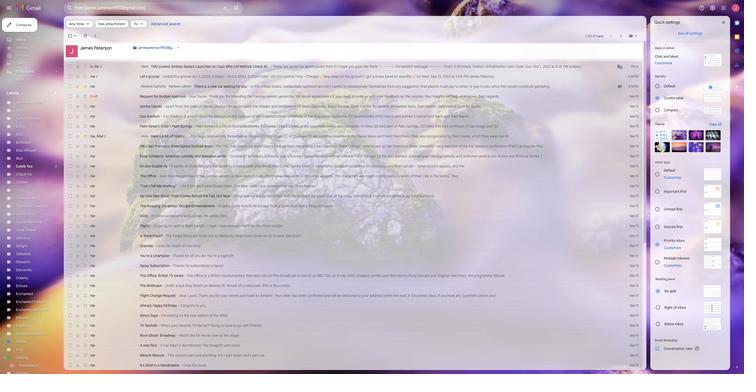 Task type: vqa. For each thing, say whether or not it's contained in the screenshot.


Task type: describe. For each thing, give the bounding box(es) containing it.
on left cops
[[212, 64, 216, 69]]

this left book
[[192, 364, 198, 368]]

2 my from the left
[[406, 194, 411, 198]]

1 vertical spatial any
[[456, 294, 462, 298]]

1 football from the left
[[192, 144, 204, 149]]

regards,
[[487, 94, 500, 99]]

0 horizontal spatial office
[[147, 174, 157, 179]]

you left "in"
[[242, 84, 247, 89]]

chicago
[[306, 74, 319, 79]]

the left groove?
[[345, 74, 351, 79]]

francisco up the outside
[[238, 144, 253, 149]]

sep 13 for 1962 san francisco state gators football team - the 1962 san francisco state gators football team represented san francisco  state college—now known as san francisco state university—as a member of  the far western conference (fwc) during the 1962
[[630, 144, 639, 148]]

state up the elroy schwartz: american comedy and television writer. - outside of television, schwartz was a licensed hypnotherapist with an  office in palm springs. [2] he also painted, pursued past life regressions,  and authored several non-fiction and fictional books. [
[[339, 144, 348, 149]]

with right crowd
[[284, 194, 291, 198]]

1 vertical spatial office
[[194, 274, 204, 278]]

sep 13 for gravitas - i love the depth of this story
[[630, 244, 639, 248]]

2 km) from the left
[[443, 124, 449, 129]]

palm left desert
[[196, 124, 204, 129]]

customize for multiple inboxes
[[665, 263, 682, 268]]

0 horizontal spatial pm
[[464, 74, 469, 79]]

ahmed, happy birthday - congrats to you
[[140, 304, 206, 308]]

1 gators from the left
[[180, 144, 191, 149]]

quick
[[655, 20, 666, 25]]

customize button for multiple inboxes
[[662, 263, 685, 269]]

enchanted whispers
[[16, 308, 48, 312]]

your left recent
[[221, 294, 228, 298]]

0 horizontal spatial united
[[261, 84, 271, 89]]

celeb tea link
[[16, 164, 33, 169]]

a right catch
[[182, 224, 184, 228]]

2 us from the left
[[460, 94, 464, 99]]

2 vertical spatial it's
[[140, 364, 145, 368]]

on left 9
[[332, 274, 336, 278]]

rainbow for rainbow jubilant
[[169, 85, 181, 88]]

sep 13 for elroy schwartz: american comedy and television writer. - outside of television, schwartz was a licensed hypnotherapist with an  office in palm springs. [2] he also painted, pursued past life regressions,  and authored several non-fiction and fictional books. [
[[630, 154, 639, 158]]

0 vertical spatial come
[[234, 194, 243, 198]]

0 vertical spatial states,
[[272, 84, 283, 89]]

the left premise
[[176, 174, 181, 179]]

0 horizontal spatial let's
[[140, 74, 148, 79]]

sep 13 for en see double ay - a series of crises brought the ncaa to a crossroads after world war ii. the  "sanity code" – adopted to establish guidelines for recruiting and  financial aid – failed to curb abuses, and the
[[630, 164, 639, 168]]

the right "in"
[[255, 84, 260, 89]]

san down here's
[[148, 144, 154, 149]]

sep for tv rachels - who's your favorite tv rachel? going to have to go with friends
[[630, 324, 636, 328]]

and left the 122
[[487, 124, 493, 129]]

sep for it's shell in a handbasket - i love this book
[[630, 364, 636, 368]]

the down the establish
[[335, 174, 341, 179]]

1 horizontal spatial wear
[[241, 184, 249, 188]]

1 vertical spatial they
[[451, 174, 459, 179]]

15 row from the top
[[64, 201, 643, 211]]

1 vertical spatial time
[[157, 214, 164, 218]]

a left bus
[[176, 284, 178, 288]]

1 vertical spatial if
[[187, 184, 189, 188]]

1 vertical spatial will
[[332, 294, 337, 298]]

fun
[[299, 64, 304, 69]]

presentation link
[[19, 364, 39, 368]]

the left 'super'
[[352, 134, 357, 139]]

4 sep 13 from the top
[[630, 134, 639, 138]]

reading pane element
[[656, 277, 722, 281]]

sep 13 for my one man show: prize comes before the fall, out now - come see me regale the crowd with stories from my youth and all the crazy  interactions from personalities in my neighborhood.
[[630, 194, 639, 198]]

1 horizontal spatial or
[[470, 84, 473, 89]]

quick settings element
[[655, 20, 681, 29]]

b-
[[16, 124, 20, 129]]

oct down who at the top left of page
[[228, 74, 234, 79]]

stadium
[[214, 114, 226, 119]]

0 horizontal spatial james
[[80, 45, 93, 51]]

0 vertical spatial 14
[[636, 94, 639, 98]]

inboxes
[[678, 256, 691, 261]]

the right during
[[531, 144, 536, 149]]

18 row from the top
[[64, 231, 643, 241]]

sweepstake
[[284, 84, 302, 89]]

me for ahmed, happy birthday - congrats to you
[[90, 304, 95, 308]]

best
[[479, 94, 486, 99]]

of right the east
[[394, 124, 398, 129]]

rainbow for rainbow euphoria
[[141, 85, 153, 88]]

with left sand
[[318, 204, 325, 208]]

20 row from the top
[[64, 251, 643, 261]]

the amazing jim-petey: escape extraordanaire - hi gary, come watch me escape from a bank vault that's filling with sand
[[140, 204, 333, 208]]

29 row from the top
[[64, 341, 643, 351]]

fall,
[[209, 194, 216, 198]]

1 horizontal spatial –
[[313, 164, 315, 169]]

0 horizontal spatial has
[[193, 234, 199, 238]]

conference
[[489, 144, 508, 149]]

1 vertical spatial that
[[168, 174, 175, 179]]

conversation
[[665, 347, 686, 351]]

sep 13 for flight! - i'm going to catch a flight tonight, i hope i have enough might for this  flight tonight
[[630, 224, 639, 228]]

borawskie,
[[373, 104, 390, 109]]

on right news
[[340, 74, 344, 79]]

2 groove from the left
[[180, 74, 191, 79]]

1 horizontal spatial we
[[263, 234, 268, 238]]

1 vertical spatial have
[[448, 294, 455, 298]]

compose button
[[2, 18, 38, 32]]

0 horizontal spatial x
[[90, 64, 92, 69]]

vault
[[290, 204, 298, 208]]

30 row from the top
[[64, 351, 643, 361]]

me for flight! - i'm going to catch a flight tonight, i hope i have enough might for this  flight tonight
[[90, 224, 95, 228]]

and left track
[[429, 114, 435, 119]]

san up county,
[[256, 114, 262, 119]]

1 horizontal spatial united
[[278, 124, 288, 129]]

in up shyguys,[3]
[[300, 124, 303, 129]]

the left depth
[[166, 244, 171, 248]]

0 horizontal spatial any
[[396, 84, 402, 89]]

refresh image
[[83, 33, 88, 38]]

1 horizontal spatial your
[[425, 94, 432, 99]]

code"
[[302, 164, 312, 169]]

1 british from the left
[[158, 274, 169, 278]]

1 vertical spatial at
[[452, 74, 455, 79]]

posted:
[[159, 64, 171, 69]]

recognizable
[[426, 134, 447, 139]]

0 horizontal spatial –
[[225, 74, 227, 79]]

the up flight in the bottom left of the page
[[140, 284, 146, 288]]

are left some
[[284, 64, 289, 69]]

0 horizontal spatial 14
[[361, 124, 364, 129]]

distinct
[[244, 174, 256, 179]]

2 3, from the left
[[235, 74, 237, 79]]

chat
[[656, 54, 663, 59]]

2 inside me , mail 2
[[104, 135, 106, 138]]

me for tv rachels - who's your favorite tv rachel? going to have to go with friends
[[90, 324, 95, 328]]

of right most
[[300, 174, 304, 179]]

10 row from the top
[[64, 151, 643, 161]]

"so
[[181, 184, 186, 188]]

2 inside x , me 2
[[100, 65, 102, 68]]

2 you're from the left
[[207, 254, 217, 258]]

2 vertical spatial have
[[225, 324, 233, 328]]

2 2023, from the left
[[238, 74, 247, 79]]

nada
[[250, 184, 257, 188]]

tonight,
[[194, 224, 206, 228]]

are left very
[[319, 84, 324, 89]]

customize button for default
[[662, 175, 685, 181]]

1 my from the left
[[311, 194, 316, 198]]

2 british from the left
[[211, 274, 221, 278]]

interactions
[[354, 194, 372, 198]]

first inside james peterson main content
[[273, 274, 280, 278]]

is right desert
[[216, 124, 219, 129]]

versions.
[[320, 174, 334, 179]]

are down the '121'
[[420, 134, 426, 139]]

northeast
[[450, 124, 465, 129]]

and inside chat and meet customize
[[664, 54, 670, 59]]

13 for is there hope? - the forge stone has been lost to maldenia. what more could we do to save  alendria?!
[[637, 234, 639, 238]]

me for en see double ay - a series of crises brought the ncaa to a crossroads after world war ii. the  "sanity code" – adopted to establish guidelines for recruiting and  financial aid – failed to curb abuses, and the
[[90, 164, 95, 169]]

1 vertical spatial your
[[275, 294, 282, 298]]

san down yoshi
[[387, 144, 393, 149]]

1 horizontal spatial television
[[246, 274, 261, 278]]

1 team from the left
[[205, 144, 213, 149]]

inbox type element
[[656, 161, 723, 164]]

2 horizontal spatial tv
[[192, 324, 196, 328]]

1 series from the top
[[174, 164, 184, 169]]

2 olecko from the left
[[226, 104, 238, 109]]

1962 san francisco state gators football team - the 1962 san francisco state gators football team represented san francisco  state college—now known as san francisco state university—as a member of  the far western conference (fwc) during the 1962
[[140, 144, 544, 149]]

0 vertical spatial ethereal
[[27, 116, 41, 121]]

desert
[[205, 124, 215, 129]]

2 horizontal spatial new
[[211, 84, 217, 89]]

labels navigation
[[0, 16, 64, 374]]

welfare
[[240, 64, 252, 69]]

sep 13 for spray subscription - thanks for subscribing to spray!
[[630, 264, 639, 268]]

7 row from the top
[[64, 121, 643, 131]]

a right there
[[208, 84, 210, 89]]

email threading element
[[656, 339, 723, 343]]

0 horizontal spatial tv
[[140, 324, 144, 328]]

oct up there
[[192, 74, 198, 79]]

13 for you're a champion - thanks for all you do! you're a legend!!!
[[637, 254, 639, 258]]

1 horizontal spatial it's
[[152, 214, 156, 218]]

1 horizontal spatial would
[[508, 84, 517, 89]]

there is a new car waiting for you - in the united states, sweepstake sponsors are very careful to disassociate  themselves from any suggestion that players must pay to enter, or pay to  win, since this would constitute gambling.
[[194, 84, 551, 89]]

amazon.
[[261, 294, 274, 298]]

apps
[[656, 46, 663, 50]]

1 horizontal spatial waiting
[[224, 84, 235, 89]]

13 for miracle mixture - this mixture can cure anything. it's 1 part water and 1 part ice.
[[637, 354, 639, 358]]

see inside james peterson main content
[[145, 164, 151, 169]]

małe,
[[408, 104, 417, 109]]

sep 13 for simon says - i'm waiting on the new edition of the letter
[[630, 314, 639, 318]]

2 row from the top
[[64, 72, 643, 82]]

san left diego
[[470, 124, 476, 129]]

legend!!!
[[221, 254, 234, 258]]

are left the rough
[[360, 174, 365, 179]]

sep for palm desert: it ain't palm springs - palm desert is a city in riverside county, california, united states, in  the coachella valley, approximately 14 miles (23 km) east of palm springs,  121 miles (195 km) northeast of san diego and 122
[[630, 124, 636, 128]]

17 row from the top
[[64, 221, 643, 231]]

1 2023, from the left
[[202, 74, 211, 79]]

dead
[[16, 228, 24, 233]]

4 13 from the top
[[637, 134, 639, 138]]

with left an in the left top of the page
[[329, 154, 336, 159]]

1 horizontal spatial pm
[[564, 64, 569, 69]]

me for rock ghost: broadway - watch the hit movie now on the stage!
[[90, 334, 95, 338]]

the left series.
[[434, 174, 439, 179]]

1 vertical spatial come
[[232, 204, 241, 208]]

customize for priority inbox
[[665, 246, 682, 250]]

1 vertical spatial let's
[[224, 344, 232, 348]]

francisco,
[[315, 114, 331, 119]]

james for on wed, sep 13, 2023 at 3:09 pm james peterson
[[470, 74, 480, 79]]

1 horizontal spatial if
[[333, 94, 335, 99]]

sep 13 for a new flick - a cat man? a bat woman? the seagull? let's work
[[630, 344, 639, 348]]

francisco down bit
[[155, 144, 170, 149]]

2 gators from the left
[[263, 144, 274, 149]]

3 1962 from the left
[[537, 144, 544, 149]]

personalities
[[382, 194, 402, 198]]

sep 13 for the office, british tv series - the office is a british mockumentary television sitcom first broadcast in  the uk on bbc two on 9 july 2001. created, written and directed by ricky  gervais and stephen merchant, the programme follows
[[630, 274, 639, 278]]

on right stadium
[[227, 114, 231, 119]]

the right merchant,
[[469, 274, 474, 278]]

13 for gmina olecko - apart from the town of olecko, gmina olecko contains the villages and  settlements of babki gąseckie, babki oleckie, biała olecka, borawskie,  borawskie małe, dąbrowskie, dąbrowskie-osiedle, dobki,
[[637, 104, 639, 108]]

happy
[[153, 304, 163, 308]]

me for the office - note that the premise of the german version is more distinct from the  original than most of the other versions. the characters are rough  counterparts in terms of their role in the series. they
[[90, 174, 95, 179]]

view
[[686, 347, 693, 351]]

me for my one man show: prize comes before the fall, out now - come see me regale the crowd with stories from my youth and all the crazy  interactions from personalities in my neighborhood.
[[90, 194, 95, 198]]

0 horizontal spatial bliss
[[16, 148, 23, 153]]

the down en
[[140, 174, 146, 179]]

oct left 6
[[632, 65, 637, 68]]

scheduled
[[16, 70, 34, 74]]

sep for rock ghost: broadway - watch the hit movie now on the stage!
[[630, 334, 636, 338]]

attending
[[231, 94, 246, 99]]

me for a new flick - a cat man? a bat woman? the seagull? let's work
[[90, 344, 95, 348]]

on right bench at the left bottom of page
[[204, 284, 208, 288]]

sep 13 for the office - note that the premise of the german version is more distinct from the  original than most of the other versions. the characters are rough  counterparts in terms of their role in the series. they
[[630, 174, 639, 178]]

euphoria for euphoria link
[[16, 324, 30, 328]]

<info@twitter.com>
[[485, 64, 516, 69]]

1 horizontal spatial thank
[[209, 94, 218, 99]]

sep 13 for tv rachels - who's your favorite tv rachel? going to have to go with friends
[[630, 324, 639, 328]]

and right abuses,
[[453, 164, 459, 169]]

euphoria inside james peterson main content
[[153, 85, 165, 88]]

0 vertical spatial dear
[[189, 94, 197, 99]]

flight! - i'm going to catch a flight tonight, i hope i have enough might for this  flight tonight
[[140, 224, 283, 228]]

1 horizontal spatial been
[[299, 294, 307, 298]]

double
[[152, 164, 163, 169]]

euphoria link
[[16, 324, 30, 328]]

1 horizontal spatial that
[[421, 84, 427, 89]]

women's
[[402, 114, 416, 119]]

labels heading
[[6, 91, 53, 96]]

1 1962 from the left
[[140, 144, 147, 149]]

1 vertical spatial could
[[253, 234, 262, 238]]

1 horizontal spatial request
[[163, 294, 176, 298]]

0 vertical spatial have
[[220, 224, 227, 228]]

[
[[541, 154, 543, 159]]

sep for ahmed, happy birthday - congrats to you
[[630, 304, 636, 308]]

a right was
[[287, 154, 289, 159]]

are down coachella
[[313, 134, 318, 139]]

0 vertical spatial could
[[343, 94, 351, 99]]

depth
[[172, 244, 181, 248]]

shyguys,[1]
[[248, 134, 266, 139]]

25 row from the top
[[64, 301, 643, 311]]

sep 13 for ahmed, happy birthday - congrats to you
[[630, 304, 639, 308]]

is down subscribing
[[205, 274, 207, 278]]

bbq
[[16, 132, 23, 137]]

0 horizontal spatial or
[[289, 134, 292, 139]]

13 for the amazing jim-petey: escape extraordanaire - hi gary, come watch me escape from a bank vault that's filling with sand
[[637, 204, 639, 208]]

bbc
[[318, 274, 324, 278]]

sep for elroy schwartz: american comedy and television writer. - outside of television, schwartz was a licensed hypnotherapist with an  office in palm springs. [2] he also painted, pursued past life regressions,  and authored several non-fiction and fictional books. [
[[630, 154, 636, 158]]

2 football from the left
[[274, 144, 286, 149]]

and right comedy
[[195, 154, 201, 159]]

2 inside labels "navigation"
[[55, 165, 57, 168]]

0 horizontal spatial dear
[[179, 294, 187, 298]]

spray!
[[214, 264, 224, 268]]

sep for gravitas - i love the depth of this story
[[630, 244, 636, 248]]

san down gmina olecko - apart from the town of olecko, gmina olecko contains the villages and  settlements of babki gąseckie, babki oleckie, biała olecka, borawskie,  borawskie małe, dąbrowskie, dąbrowskie-osiedle, dobki,
[[308, 114, 314, 119]]

support image
[[700, 5, 706, 11]]

1 olecko from the left
[[151, 104, 162, 109]]

0 horizontal spatial wear
[[205, 184, 212, 188]]

sep for a new flick - a cat man? a bat woman? the seagull? let's work
[[630, 344, 636, 348]]

22 row from the top
[[64, 271, 643, 281]]

sep for cox stadium - cox stadium is a multi-purpose stadium on the campus of san francisco state  university in san francisco, california. [1] tenants[edit] sfsu men's and  women's soccer and track and field teams
[[630, 114, 636, 118]]

i'm down extraordanaire
[[204, 214, 208, 218]]

13 for cox stadium - cox stadium is a multi-purpose stadium on the campus of san francisco state  university in san francisco, california. [1] tenants[edit] sfsu men's and  women's soccer and track and field teams
[[637, 114, 639, 118]]

this right since
[[501, 84, 507, 89]]

snoozed
[[16, 54, 30, 58]]

14 row from the top
[[64, 191, 643, 201]]

more image
[[93, 33, 98, 38]]

me for flight change request - dear laura, thank you for your recent purchase on amazon. your order has  been confirmed and will be delivered to your address within the next 3-5  business days. if you have any questions about your
[[90, 294, 95, 298]]

ethereal link
[[16, 316, 29, 320]]

starred first
[[665, 225, 684, 229]]

1 inside labels "navigation"
[[56, 70, 57, 74]]

the left forge
[[166, 234, 172, 238]]

you down car
[[219, 94, 225, 99]]

24 row from the top
[[64, 291, 643, 301]]

and left yoshi
[[378, 134, 384, 139]]

starred for starred first
[[665, 225, 676, 229]]

your right who's
[[172, 324, 179, 328]]

0 vertical spatial more
[[235, 174, 243, 179]]

row containing x
[[64, 62, 643, 72]]

the left combo.
[[273, 284, 278, 288]]

friends
[[250, 324, 262, 328]]

enchanted for enchanted link
[[16, 292, 33, 296]]

curb
[[432, 164, 439, 169]]

advanced search options image
[[231, 3, 241, 13]]

of right member
[[459, 144, 462, 149]]

2 pay from the left
[[474, 84, 480, 89]]

coachella
[[310, 124, 326, 129]]

and right water
[[243, 354, 249, 358]]

extraordanaire
[[192, 204, 215, 208]]

the left original
[[265, 174, 270, 179]]

2 flight from the left
[[263, 224, 271, 228]]

me for you're a champion - thanks for all you do! you're a legend!!!
[[90, 254, 95, 258]]

0 vertical spatial love
[[158, 244, 165, 248]]

13 for dino! - it's time we become acquainted, i'm james dino
[[637, 214, 639, 218]]

and left be
[[325, 294, 331, 298]]

the left devil
[[190, 184, 196, 188]]

i'm left going
[[153, 224, 158, 228]]

the left ncaa
[[213, 164, 218, 169]]

inbox for inbox here's a bit of history... - shy guys, alternatively formatted as shyguys,[1] shy-guys,[2] or  shyguys,[3] are common enemies in the super mario and yoshi franchises.  they are recognizable by their masks, which they wear due to
[[141, 134, 149, 138]]

1 vertical spatial ethereal
[[16, 316, 29, 320]]

any for any news on the groove? i got a brass band on  standby
[[324, 74, 330, 79]]

in right enemies at top left
[[348, 134, 351, 139]]

the down my
[[140, 204, 146, 208]]

and left authored
[[457, 154, 463, 159]]

for up the spray subscription - thanks for subscribing to spray!
[[185, 254, 190, 258]]

sep for the office - note that the premise of the german version is more distinct from the  original than most of the other versions. the characters are rough  counterparts in terms of their role in the series. they
[[630, 174, 636, 178]]

the down cox stadium - cox stadium is a multi-purpose stadium on the campus of san francisco state  university in san francisco, california. [1] tenants[edit] sfsu men's and  women's soccer and track and field teams
[[304, 124, 309, 129]]

0 vertical spatial thanks
[[173, 254, 184, 258]]

13 for tv rachels - who's your favorite tv rachel? going to have to go with friends
[[637, 324, 639, 328]]

band
[[385, 74, 394, 79]]

tell
[[151, 184, 156, 188]]

2 team from the left
[[287, 144, 295, 149]]

1 you're from the left
[[140, 254, 150, 258]]

from left x!
[[326, 64, 333, 69]]

for down springs.
[[366, 164, 371, 169]]

13 for the office, british tv series - the office is a british mockumentary television sitcom first broadcast in  the uk on bbc two on 9 july 2001. created, written and directed by ricky  gervais and stephen merchant, the programme follows
[[637, 274, 639, 278]]

is left the multi-
[[184, 114, 187, 119]]

palm desert: it ain't palm springs - palm desert is a city in riverside county, california, united states, in  the coachella valley, approximately 14 miles (23 km) east of palm springs,  121 miles (195 km) northeast of san diego and 122
[[140, 124, 499, 129]]

the left session. on the top right
[[406, 94, 411, 99]]

subject:
[[570, 64, 583, 69]]

echoes
[[16, 284, 28, 288]]

is there hope? - the forge stone has been lost to maldenia. what more could we do to save  alendria?!
[[140, 234, 302, 238]]

23 row from the top
[[64, 281, 643, 291]]

6 row from the top
[[64, 111, 643, 121]]

your up borawskie, at the top right
[[377, 94, 384, 99]]

james peterson
[[80, 45, 112, 51]]

draft
[[90, 94, 98, 99]]

2 default from the top
[[665, 168, 676, 173]]

13 for flight change request - dear laura, thank you for your recent purchase on amazon. your order has  been confirmed and will be delivered to your address within the next 3-5  business days. if you have any questions about your
[[637, 294, 639, 298]]

toggle split pane mode image
[[629, 33, 634, 38]]

display density element
[[656, 75, 723, 78]]

sep for is there hope? - the forge stone has been lost to maldenia. what more could we do to save  alendria?!
[[630, 234, 636, 238]]

in right office
[[352, 154, 354, 159]]

inbox type
[[656, 161, 671, 164]]

13 for simon says - i'm waiting on the new edition of the letter
[[637, 314, 639, 318]]

the right ii.
[[283, 164, 289, 169]]

and right men's
[[395, 114, 401, 119]]

sep for the amazing jim-petey: escape extraordanaire - hi gary, come watch me escape from a bank vault that's filling with sand
[[630, 204, 636, 208]]

non-
[[491, 154, 499, 159]]

2 horizontal spatial more
[[296, 184, 304, 188]]

the left fall,
[[203, 194, 209, 198]]

3-
[[408, 294, 411, 298]]

1 vertical spatial 2023
[[443, 74, 451, 79]]

san down formatted
[[231, 144, 237, 149]]

from down after
[[257, 174, 264, 179]]

escape
[[258, 204, 270, 208]]

springs,
[[407, 124, 420, 129]]

careful
[[332, 84, 343, 89]]

2 horizontal spatial it's
[[218, 354, 223, 358]]

16 row from the top
[[64, 211, 643, 221]]

13 for it's shell in a handbasket - i love this book
[[637, 364, 639, 368]]

0 horizontal spatial settings
[[667, 20, 681, 25]]

going
[[211, 324, 220, 328]]

soccer
[[417, 114, 428, 119]]

notifs
[[33, 100, 43, 105]]

sep 13 for palm desert: it ain't palm springs - palm desert is a city in riverside county, california, united states, in  the coachella valley, approximately 14 miles (23 km) east of palm springs,  121 miles (195 km) northeast of san diego and 122
[[630, 124, 639, 128]]

dino
[[220, 214, 228, 218]]

, for me
[[95, 134, 96, 138]]

gmail image
[[16, 3, 43, 13]]

you right it
[[336, 94, 342, 99]]

2 horizontal spatial wear
[[491, 134, 498, 139]]

settings inside button
[[690, 31, 704, 36]]

common
[[319, 134, 333, 139]]

schwartz:
[[149, 154, 164, 159]]

21 row from the top
[[64, 261, 643, 271]]

0 horizontal spatial thank
[[199, 294, 208, 298]]

budget
[[159, 94, 171, 99]]

painted,
[[395, 154, 408, 159]]

was
[[280, 154, 287, 159]]

0 vertical spatial 2023
[[543, 64, 551, 69]]

stone
[[183, 234, 192, 238]]

olecka,
[[360, 104, 372, 109]]

ricky
[[409, 274, 417, 278]]

me for it's shell in a handbasket - i love this book
[[90, 364, 95, 368]]

in left between
[[264, 184, 267, 188]]

the left hit
[[190, 334, 195, 338]]

1 cox from the left
[[140, 114, 146, 119]]

me for dino! - it's time we become acquainted, i'm james dino
[[90, 214, 95, 218]]

is right there
[[204, 84, 207, 89]]

with right the go on the bottom left of page
[[243, 324, 249, 328]]

2 part from the left
[[252, 354, 259, 358]]

state up 'american'
[[171, 144, 179, 149]]



Task type: locate. For each thing, give the bounding box(es) containing it.
thanks down depth
[[173, 254, 184, 258]]

starred link
[[16, 46, 28, 50]]

starred up snoozed
[[16, 46, 28, 50]]

have down dino
[[220, 224, 227, 228]]

7 13 from the top
[[637, 164, 639, 168]]

2 cox from the left
[[163, 114, 170, 119]]

or right 'guys,[2]'
[[289, 134, 292, 139]]

schwartz
[[265, 154, 279, 159]]

laura,
[[188, 294, 198, 298]]

0 vertical spatial your
[[425, 94, 432, 99]]

any inside any time popup button
[[69, 22, 76, 26]]

inbox right below
[[676, 322, 684, 327]]

1 horizontal spatial dear
[[189, 94, 197, 99]]

me for "can't tell me nothing" - "so if the devil wear prada adam, eve wear nada i'm in between but way more  fresher"
[[90, 184, 95, 188]]

they right series.
[[451, 174, 459, 179]]

life
[[431, 154, 436, 159]]

3 enchanted from the top
[[16, 308, 33, 312]]

tab list
[[731, 16, 745, 357]]

riverside
[[233, 124, 247, 129]]

movie
[[201, 334, 211, 338]]

customize down multiple
[[665, 263, 682, 268]]

2 🎺 image from the left
[[412, 75, 416, 79]]

of right campus
[[252, 114, 255, 119]]

delight
[[16, 244, 27, 249]]

ay
[[164, 164, 168, 169]]

, up me 2
[[92, 64, 93, 69]]

1 vertical spatial thank
[[199, 294, 208, 298]]

2 dazzle from the top
[[16, 220, 27, 225]]

12 row from the top
[[64, 171, 643, 181]]

sep for gmina olecko - apart from the town of olecko, gmina olecko contains the villages and  settlements of babki gąseckie, babki oleckie, biała olecka, borawskie,  borawskie małe, dąbrowskie, dąbrowskie-osiedle, dobki,
[[630, 104, 636, 108]]

0 horizontal spatial love
[[158, 244, 165, 248]]

inbox right priority
[[677, 238, 686, 243]]

1 horizontal spatial love
[[185, 364, 191, 368]]

guys,[2]
[[275, 134, 288, 139]]

1 horizontal spatial team
[[287, 144, 295, 149]]

1 default from the top
[[665, 84, 676, 89]]

1 horizontal spatial ,
[[95, 134, 96, 138]]

22 13 from the top
[[637, 314, 639, 318]]

26 13 from the top
[[637, 354, 639, 358]]

0 horizontal spatial will
[[332, 294, 337, 298]]

us right help
[[460, 94, 464, 99]]

0 horizontal spatial flight
[[185, 224, 193, 228]]

1 horizontal spatial gmina
[[215, 104, 226, 109]]

enchanted for enchanted tranquil
[[16, 300, 33, 304]]

inbox for inbox type
[[656, 161, 664, 164]]

for left budget
[[154, 94, 158, 99]]

13 for gravitas - i love the depth of this story
[[637, 244, 639, 248]]

can
[[188, 354, 194, 358]]

recent
[[229, 294, 239, 298]]

alerts
[[16, 100, 25, 105]]

me for gmina olecko - apart from the town of olecko, gmina olecko contains the villages and  settlements of babki gąseckie, babki oleckie, biała olecka, borawskie,  borawskie małe, dąbrowskie, dąbrowskie-osiedle, dobki,
[[90, 104, 95, 109]]

thread
[[25, 228, 36, 233]]

13 for the briefcase - under a bus stop bench on newton st. infront of a rose push. 890 is the  combo.
[[637, 284, 639, 288]]

field
[[451, 114, 458, 119]]

0 vertical spatial hope
[[340, 64, 348, 69]]

san up hypnotherapist
[[316, 144, 322, 149]]

francisco
[[263, 114, 278, 119], [155, 144, 170, 149], [238, 144, 253, 149], [323, 144, 339, 149], [394, 144, 409, 149]]

discounts link
[[16, 268, 32, 273]]

message
[[414, 64, 428, 69]]

you're
[[140, 254, 150, 258], [207, 254, 217, 258]]

0 vertical spatial would
[[508, 84, 517, 89]]

you're up spray
[[140, 254, 150, 258]]

series up bus
[[174, 274, 184, 278]]

session
[[266, 94, 278, 99]]

11 sep 13 from the top
[[630, 204, 639, 208]]

dazzle bliss
[[16, 212, 35, 217]]

older image
[[619, 33, 624, 38]]

has scheduled message image
[[618, 64, 623, 69]]

1 part from the left
[[226, 354, 233, 358]]

1 vertical spatial new
[[190, 314, 197, 318]]

2 babki from the left
[[328, 104, 337, 109]]

james peterson main content
[[64, 16, 647, 374]]

francisco up california,
[[263, 114, 278, 119]]

13 for 1962 san francisco state gators football team - the 1962 san francisco state gators football team represented san francisco  state college—now known as san francisco state university—as a member of  the far western conference (fwc) during the 1962
[[637, 144, 639, 148]]

customize button
[[653, 60, 676, 66], [662, 175, 685, 181], [662, 245, 685, 251], [662, 263, 685, 269]]

0 horizontal spatial 2023
[[443, 74, 451, 79]]

sep 13 for the amazing jim-petey: escape extraordanaire - hi gary, come watch me escape from a bank vault that's filling with sand
[[630, 204, 639, 208]]

thank right susan,
[[209, 94, 218, 99]]

me for the office, british tv series - the office is a british mockumentary television sitcom first broadcast in  the uk on bbc two on 9 july 2001. created, written and directed by ricky  gervais and stephen merchant, the programme follows
[[90, 274, 95, 278]]

dazzle harmony
[[16, 220, 42, 225]]

main menu image
[[6, 5, 12, 11]]

of left crises
[[185, 164, 188, 169]]

1 vertical spatial has
[[292, 294, 298, 298]]

within
[[384, 294, 393, 298]]

customize down priority inbox
[[665, 246, 682, 250]]

check-ins
[[16, 172, 32, 177]]

13 for palm desert: it ain't palm springs - palm desert is a city in riverside county, california, united states, in  the coachella valley, approximately 14 miles (23 km) east of palm springs,  121 miles (195 km) northeast of san diego and 122
[[637, 124, 639, 128]]

groove up rainbow euphoria
[[149, 74, 160, 79]]

0 vertical spatial television
[[202, 154, 217, 159]]

palm down college—now
[[355, 154, 363, 159]]

comfortable
[[665, 96, 685, 100]]

groove up jubilant on the top left of the page
[[180, 74, 191, 79]]

0 vertical spatial any
[[396, 84, 402, 89]]

sep for "can't tell me nothing" - "so if the devil wear prada adam, eve wear nada i'm in between but way more  fresher"
[[630, 184, 636, 188]]

1 gmina from the left
[[140, 104, 150, 109]]

at left 3:09
[[452, 74, 455, 79]]

authored
[[464, 154, 478, 159]]

1 vertical spatial television
[[246, 274, 261, 278]]

3, up there
[[199, 74, 201, 79]]

1 horizontal spatial states,
[[289, 124, 300, 129]]

1 pay from the left
[[449, 84, 455, 89]]

super
[[358, 134, 367, 139]]

we left do
[[263, 234, 268, 238]]

0 vertical spatial they
[[412, 134, 420, 139]]

us
[[365, 94, 369, 99], [460, 94, 464, 99]]

inbox inside inbox here's a bit of history... - shy guys, alternatively formatted as shyguys,[1] shy-guys,[2] or  shyguys,[3] are common enemies in the super mario and yoshi franchises.  they are recognizable by their masks, which they wear due to
[[141, 134, 149, 138]]

as
[[244, 134, 248, 139], [382, 144, 386, 149]]

0 vertical spatial peterson
[[94, 45, 112, 51]]

broadway
[[160, 334, 176, 338]]

dazzle for dazzle harmony
[[16, 220, 27, 225]]

a
[[171, 164, 173, 169], [140, 344, 142, 348], [161, 344, 163, 348], [179, 344, 182, 348]]

i left got
[[365, 74, 366, 79]]

college—now
[[349, 144, 370, 149]]

0 vertical spatial default
[[665, 84, 676, 89]]

subscription
[[150, 264, 170, 268]]

team up licensed
[[287, 144, 295, 149]]

a left champion
[[151, 254, 153, 258]]

to button
[[131, 20, 147, 28]]

james peterson footer
[[80, 45, 112, 51]]

their for of
[[415, 174, 423, 179]]

0 vertical spatial let's
[[140, 74, 148, 79]]

2 gmina from the left
[[215, 104, 226, 109]]

1 groove from the left
[[149, 74, 160, 79]]

1 horizontal spatial let's
[[224, 344, 232, 348]]

become
[[170, 214, 183, 218]]

0 horizontal spatial new
[[143, 344, 150, 348]]

me for 1962 san francisco state gators football team - the 1962 san francisco state gators football team represented san francisco  state college—now known as san francisco state university—as a member of  the far western conference (fwc) during the 1962
[[90, 144, 95, 149]]

12 sep 13 from the top
[[630, 214, 639, 218]]

0 horizontal spatial babki
[[302, 104, 311, 109]]

0 vertical spatial starred
[[16, 46, 28, 50]]

going
[[159, 224, 168, 228]]

peterson inside row
[[481, 74, 495, 79]]

0 horizontal spatial time
[[77, 22, 84, 26]]

sep for dino! - it's time we become acquainted, i'm james dino
[[630, 214, 636, 218]]

western
[[475, 144, 488, 149]]

james for dino! - it's time we become acquainted, i'm james dino
[[209, 214, 219, 218]]

cat
[[164, 344, 169, 348]]

0 vertical spatial aurora
[[16, 108, 27, 113]]

on right uk
[[313, 274, 317, 278]]

1 horizontal spatial james
[[209, 214, 219, 218]]

11 13 from the top
[[637, 204, 639, 208]]

17 sep 13 from the top
[[630, 264, 639, 268]]

1962
[[140, 144, 147, 149], [223, 144, 230, 149], [537, 144, 544, 149]]

20 sep 13 from the top
[[630, 294, 639, 298]]

sep 13 for gmina olecko - apart from the town of olecko, gmina olecko contains the villages and  settlements of babki gąseckie, babki oleckie, biała olecka, borawskie,  borawskie małe, dąbrowskie, dąbrowskie-osiedle, dobki,
[[630, 104, 639, 108]]

24 13 from the top
[[637, 334, 639, 338]]

27 sep 13 from the top
[[630, 364, 639, 368]]

3 13 from the top
[[637, 124, 639, 128]]

13 sep 13 from the top
[[630, 224, 639, 228]]

9 row from the top
[[64, 141, 643, 151]]

at left 8:35
[[552, 64, 555, 69]]

1 km) from the left
[[380, 124, 386, 129]]

0 horizontal spatial could
[[253, 234, 262, 238]]

in right university on the left of page
[[305, 114, 307, 119]]

🎺 image
[[320, 75, 324, 79], [412, 75, 416, 79]]

0 vertical spatial inbox
[[678, 306, 687, 310]]

2 vertical spatial new
[[143, 344, 150, 348]]

gravitas
[[140, 244, 153, 248]]

0 vertical spatial see
[[679, 31, 685, 36]]

office up bench at the left bottom of page
[[194, 274, 204, 278]]

united down (gmt-
[[261, 84, 271, 89]]

the left 'other'
[[305, 174, 310, 179]]

0 horizontal spatial request
[[140, 94, 153, 99]]

1 vertical spatial pm
[[464, 74, 469, 79]]

14 up 'super'
[[361, 124, 364, 129]]

me for elroy schwartz: american comedy and television writer. - outside of television, schwartz was a licensed hypnotherapist with an  office in palm springs. [2] he also painted, pursued past life regressions,  and authored several non-fiction and fictional books. [
[[90, 154, 95, 159]]

aurora ethereal link
[[16, 116, 41, 121]]

or right enter, at the right of the page
[[470, 84, 473, 89]]

1 🎺 image from the left
[[320, 75, 324, 79]]

dazzle for dazzle bliss
[[16, 212, 27, 217]]

wed,
[[422, 74, 430, 79]]

aurora
[[16, 108, 27, 113], [16, 116, 27, 121]]

and right written
[[383, 274, 389, 278]]

day
[[20, 124, 26, 129]]

customize for default
[[665, 176, 682, 180]]

27 row from the top
[[64, 321, 643, 331]]

the down movie
[[203, 344, 209, 348]]

aurora for aurora link
[[16, 108, 27, 113]]

sep for the office, british tv series - the office is a british mockumentary television sitcom first broadcast in  the uk on bbc two on 9 july 2001. created, written and directed by ricky  gervais and stephen merchant, the programme follows
[[630, 274, 636, 278]]

2 sep 13 from the top
[[630, 114, 639, 118]]

en see double ay - a series of crises brought the ncaa to a crossroads after world war ii. the  "sanity code" – adopted to establish guidelines for recruiting and  financial aid – failed to curb abuses, and the
[[140, 164, 465, 169]]

a right got
[[373, 74, 375, 79]]

groove?
[[351, 74, 364, 79]]

3 sep 13 from the top
[[630, 124, 639, 128]]

catch
[[173, 224, 182, 228]]

sep 13 for is there hope? - the forge stone has been lost to maldenia. what more could we do to save  alendria?!
[[630, 234, 639, 238]]

meet
[[671, 54, 679, 59]]

13 for flight! - i'm going to catch a flight tonight, i hope i have enough might for this  flight tonight
[[637, 224, 639, 228]]

25 13 from the top
[[637, 344, 639, 348]]

inbox inside inbox tmz posted: britney spears launches on cops who did welfare check af... - these are some fun sports posts from x! i hope you guys like them  ---------- forwarded message --------- from: x (formerly twitter)  <info@twitter.com> date: sun, oct 1, 2023 at 8:35 pm subject:
[[141, 65, 149, 68]]

inbox inside labels "navigation"
[[16, 38, 25, 42]]

starred for starred "link"
[[16, 46, 28, 50]]

16 sep 13 from the top
[[630, 254, 639, 258]]

0 horizontal spatial more
[[235, 174, 243, 179]]

5 row from the top
[[64, 101, 643, 111]]

13 row from the top
[[64, 181, 643, 191]]

18 13 from the top
[[637, 274, 639, 278]]

24 sep 13 from the top
[[630, 334, 639, 338]]

1 vertical spatial peterson
[[481, 74, 495, 79]]

me for miracle mixture - this mixture can cure anything. it's 1 part water and 1 part ice.
[[90, 354, 95, 358]]

enchanted for enchanted whispers
[[16, 308, 33, 312]]

31 row from the top
[[64, 361, 643, 371]]

13 for "can't tell me nothing" - "so if the devil wear prada adam, eve wear nada i'm in between but way more  fresher"
[[637, 184, 639, 188]]

1 3, from the left
[[199, 74, 201, 79]]

in right shell
[[154, 364, 157, 368]]

would left 'constitute'
[[508, 84, 517, 89]]

1 horizontal spatial hope
[[340, 64, 348, 69]]

aurora for aurora ethereal
[[16, 116, 27, 121]]

the left 'stage!'
[[224, 334, 229, 338]]

10 sep 13 from the top
[[630, 194, 639, 198]]

26 row from the top
[[64, 311, 643, 321]]

13 for rock ghost: broadway - watch the hit movie now on the stage!
[[637, 334, 639, 338]]

0 horizontal spatial waiting
[[167, 314, 178, 318]]

sep 13 for cox stadium - cox stadium is a multi-purpose stadium on the campus of san francisco state  university in san francisco, california. [1] tenants[edit] sfsu men's and  women's soccer and track and field teams
[[630, 114, 639, 118]]

0 horizontal spatial would
[[302, 94, 311, 99]]

None search field
[[64, 2, 243, 14]]

lost
[[208, 234, 214, 238]]

default up the comfortable
[[665, 84, 676, 89]]

13 for my one man show: prize comes before the fall, out now - come see me regale the crowd with stories from my youth and all the crazy  interactions from personalities in my neighborhood.
[[637, 194, 639, 198]]

9 13 from the top
[[637, 184, 639, 188]]

thanks
[[173, 254, 184, 258], [173, 264, 185, 268]]

settings image
[[711, 5, 717, 11]]

by for ricky
[[404, 274, 408, 278]]

1 horizontal spatial 3,
[[235, 74, 237, 79]]

wear right devil
[[205, 184, 212, 188]]

campus
[[238, 114, 251, 119]]

2 stadium from the left
[[170, 114, 183, 119]]

0 horizontal spatial my
[[311, 194, 316, 198]]

here's
[[151, 134, 161, 139]]

first right "sitcom"
[[273, 274, 280, 278]]

the left crazy
[[338, 194, 343, 198]]

8 row from the top
[[64, 131, 643, 141]]

go
[[238, 324, 242, 328]]

enough
[[228, 224, 240, 228]]

1 vertical spatial would
[[302, 94, 311, 99]]

customize button down priority inbox
[[662, 245, 685, 251]]

1 horizontal spatial they
[[451, 174, 459, 179]]

the left campus
[[232, 114, 237, 119]]

inbox for inbox tmz posted: britney spears launches on cops who did welfare check af... - these are some fun sports posts from x! i hope you guys like them  ---------- forwarded message --------- from: x (formerly twitter)  <info@twitter.com> date: sun, oct 1, 2023 at 8:35 pm subject:
[[141, 65, 149, 68]]

euphoria down euphoria link
[[16, 332, 30, 336]]

sep 13 for you're a champion - thanks for all you do! you're a legend!!!
[[630, 254, 639, 258]]

british down subscription
[[158, 274, 169, 278]]

me for the briefcase - under a bus stop bench on newton st. infront of a rose push. 890 is the  combo.
[[90, 284, 95, 288]]

1 vertical spatial been
[[299, 294, 307, 298]]

sep for miracle mixture - this mixture can cure anything. it's 1 part water and 1 part ice.
[[630, 354, 636, 358]]

premise
[[182, 174, 195, 179]]

2 inside me 2
[[96, 75, 98, 78]]

1 vertical spatial states,
[[289, 124, 300, 129]]

that right note
[[168, 174, 175, 179]]

for down the briefcase - under a bus stop bench on newton st. infront of a rose push. 890 is the  combo.
[[216, 294, 220, 298]]

None checkbox
[[68, 33, 73, 38], [68, 84, 73, 89], [68, 104, 73, 109], [68, 134, 73, 139], [68, 164, 73, 169], [68, 174, 73, 179], [68, 184, 73, 189], [68, 194, 73, 199], [68, 204, 73, 209], [68, 214, 73, 219], [68, 224, 73, 229], [68, 234, 73, 239], [68, 254, 73, 259], [68, 274, 73, 278], [68, 283, 73, 288], [68, 303, 73, 308], [68, 313, 73, 318], [68, 323, 73, 328], [68, 333, 73, 338], [68, 33, 73, 38], [68, 84, 73, 89], [68, 104, 73, 109], [68, 134, 73, 139], [68, 164, 73, 169], [68, 174, 73, 179], [68, 184, 73, 189], [68, 194, 73, 199], [68, 204, 73, 209], [68, 214, 73, 219], [68, 224, 73, 229], [68, 234, 73, 239], [68, 254, 73, 259], [68, 274, 73, 278], [68, 283, 73, 288], [68, 303, 73, 308], [68, 313, 73, 318], [68, 323, 73, 328], [68, 333, 73, 338]]

they
[[412, 134, 420, 139], [451, 174, 459, 179]]

- let&#39;s groove oct 3, 2023, 4:30pm – oct 3, 2023, 5:30pm (gmt-05:00)  central time - chicago
[[160, 74, 320, 79]]

constitute
[[518, 84, 534, 89]]

2 horizontal spatial james
[[470, 74, 480, 79]]

1 row from the top
[[64, 62, 643, 72]]

13 for spray subscription - thanks for subscribing to spray!
[[637, 264, 639, 268]]

their left masks,
[[453, 134, 460, 139]]

customize button for priority inbox
[[662, 245, 685, 251]]

0 vertical spatial dazzle
[[16, 212, 27, 217]]

1 horizontal spatial tv
[[169, 274, 173, 278]]

dazzle up dead
[[16, 220, 27, 225]]

1 stadium from the left
[[147, 114, 160, 119]]

sep for my one man show: prize comes before the fall, out now - come see me regale the crowd with stories from my youth and all the crazy  interactions from personalities in my neighborhood.
[[630, 194, 636, 198]]

customize button down multiple
[[662, 263, 685, 269]]

13 for ahmed, happy birthday - congrats to you
[[637, 304, 639, 308]]

1 enchanted from the top
[[16, 292, 33, 296]]

5 sep 13 from the top
[[630, 144, 639, 148]]

inbox for inbox
[[16, 38, 25, 42]]

see
[[679, 31, 685, 36], [145, 164, 151, 169]]

sep for simon says - i'm waiting on the new edition of the letter
[[630, 314, 636, 318]]

the left crowd
[[267, 194, 272, 198]]

the down "alternatively"
[[216, 144, 222, 149]]

13 for elroy schwartz: american comedy and television writer. - outside of television, schwartz was a licensed hypnotherapist with an  office in palm springs. [2] he also painted, pursued past life regressions,  and authored several non-fiction and fictional books. [
[[637, 154, 639, 158]]

your left order
[[275, 294, 282, 298]]

olecko
[[151, 104, 162, 109], [226, 104, 238, 109]]

below inbox
[[665, 322, 684, 327]]

23 sep 13 from the top
[[630, 324, 639, 328]]

11 row from the top
[[64, 161, 643, 171]]

the left far
[[463, 144, 469, 149]]

0 horizontal spatial peterson
[[94, 45, 112, 51]]

1 horizontal spatial x
[[454, 64, 456, 69]]

have left the go on the bottom left of page
[[225, 324, 233, 328]]

susan,
[[198, 94, 208, 99]]

1 horizontal spatial bliss
[[27, 212, 35, 217]]

could
[[343, 94, 351, 99], [253, 234, 262, 238]]

row containing draft
[[64, 92, 643, 101]]

by up member
[[448, 134, 452, 139]]

is
[[204, 84, 207, 89], [184, 114, 187, 119], [216, 124, 219, 129], [232, 174, 234, 179], [205, 274, 207, 278], [270, 284, 272, 288]]

been
[[200, 234, 208, 238], [299, 294, 307, 298]]

in right city
[[229, 124, 232, 129]]

2 horizontal spatial –
[[415, 164, 417, 169]]

1 horizontal spatial cox
[[163, 114, 170, 119]]

euphoria for euphoria bubbles
[[16, 332, 30, 336]]

1 miles from the left
[[365, 124, 373, 129]]

1 horizontal spatial as
[[382, 144, 386, 149]]

hi
[[218, 204, 222, 208]]

clear search image
[[220, 3, 230, 13]]

from
[[326, 64, 333, 69], [388, 84, 395, 89], [175, 104, 183, 109], [257, 174, 264, 179], [303, 194, 310, 198], [373, 194, 381, 198], [270, 204, 278, 208]]

for
[[236, 84, 241, 89], [154, 94, 158, 99], [226, 94, 230, 99], [366, 164, 371, 169], [251, 224, 255, 228], [185, 254, 190, 258], [185, 264, 190, 268], [216, 294, 220, 298]]

1 vertical spatial we
[[263, 234, 268, 238]]

me for gravitas - i love the depth of this story
[[90, 244, 95, 248]]

(gmt-
[[261, 74, 271, 79]]

3 row from the top
[[64, 82, 643, 92]]

1 13 from the top
[[637, 104, 639, 108]]

bliss whisper
[[16, 148, 37, 153]]

1 flight from the left
[[185, 224, 193, 228]]

20 13 from the top
[[637, 294, 639, 298]]

would right we
[[302, 94, 311, 99]]

has attachment image
[[618, 84, 623, 89]]

x , me 2
[[90, 64, 102, 69]]

1 horizontal spatial any
[[456, 294, 462, 298]]

1 vertical spatial thanks
[[173, 264, 185, 268]]

any up feedback
[[396, 84, 402, 89]]

2 rainbow from the left
[[169, 85, 181, 88]]

me for spray subscription - thanks for subscribing to spray!
[[90, 264, 95, 268]]

0 horizontal spatial km)
[[380, 124, 386, 129]]

and inside labels "navigation"
[[26, 100, 32, 105]]

in right broadcast
[[298, 274, 300, 278]]

0 vertical spatial as
[[244, 134, 248, 139]]

0 horizontal spatial british
[[158, 274, 169, 278]]

from up feedback
[[388, 84, 395, 89]]

mixture
[[175, 354, 187, 358]]

15 sep 13 from the top
[[630, 244, 639, 248]]

1 horizontal spatial you're
[[207, 254, 217, 258]]

sep for you're a champion - thanks for all you do! you're a legend!!!
[[630, 254, 636, 258]]

tranquil
[[34, 300, 46, 304]]

2 vertical spatial enchanted
[[16, 308, 33, 312]]

14 sep 13 from the top
[[630, 234, 639, 238]]

from right stories
[[303, 194, 310, 198]]

you're right do!
[[207, 254, 217, 258]]

1 us from the left
[[365, 94, 369, 99]]

search mail image
[[65, 3, 74, 12]]

25 sep 13 from the top
[[630, 344, 639, 348]]

1 horizontal spatial olecko
[[226, 104, 238, 109]]

1962 up the [
[[537, 144, 544, 149]]

customize inside chat and meet customize
[[656, 61, 673, 65]]

2 1962 from the left
[[223, 144, 230, 149]]

18 sep 13 from the top
[[630, 274, 639, 278]]

1 vertical spatial see
[[145, 164, 151, 169]]

first for starred first
[[677, 225, 684, 229]]

0 horizontal spatial we
[[165, 214, 170, 218]]

advanced search button
[[149, 19, 183, 28]]

0 horizontal spatial olecko
[[151, 104, 162, 109]]

and down also
[[388, 164, 394, 169]]

1 babki from the left
[[302, 104, 311, 109]]

sep for 1962 san francisco state gators football team - the 1962 san francisco state gators football team represented san francisco  state college—now known as san francisco state university—as a member of  the far western conference (fwc) during the 1962
[[630, 144, 636, 148]]

0 vertical spatial time
[[77, 22, 84, 26]]

me for cox stadium - cox stadium is a multi-purpose stadium on the campus of san francisco state  university in san francisco, california. [1] tenants[edit] sfsu men's and  women's soccer and track and field teams
[[90, 114, 95, 119]]

me for the amazing jim-petey: escape extraordanaire - hi gary, come watch me escape from a bank vault that's filling with sand
[[90, 204, 95, 208]]

21 13 from the top
[[637, 304, 639, 308]]

palm left the desert:
[[140, 124, 148, 129]]

None checkbox
[[68, 64, 73, 69], [68, 74, 73, 79], [68, 94, 73, 99], [68, 114, 73, 119], [68, 124, 73, 129], [68, 144, 73, 149], [68, 154, 73, 159], [68, 244, 73, 249], [68, 264, 73, 269], [68, 293, 73, 298], [68, 343, 73, 348], [68, 353, 73, 358], [68, 363, 73, 368], [68, 64, 73, 69], [68, 74, 73, 79], [68, 94, 73, 99], [68, 114, 73, 119], [68, 124, 73, 129], [68, 144, 73, 149], [68, 154, 73, 159], [68, 244, 73, 249], [68, 264, 73, 269], [68, 293, 73, 298], [68, 343, 73, 348], [68, 353, 73, 358], [68, 363, 73, 368]]

the left next
[[394, 294, 399, 298]]

0 horizontal spatial that
[[168, 174, 175, 179]]

it's right dino!
[[152, 214, 156, 218]]

inbox left type
[[656, 161, 664, 164]]

confirmed
[[308, 294, 324, 298]]

1 vertical spatial their
[[415, 174, 423, 179]]

2 series from the top
[[174, 274, 184, 278]]

see inside button
[[679, 31, 685, 36]]

rock
[[140, 334, 148, 338]]

pay right the must on the top of the page
[[449, 84, 455, 89]]

0 horizontal spatial as
[[244, 134, 248, 139]]

sep for flight! - i'm going to catch a flight tonight, i hope i have enough might for this  flight tonight
[[630, 224, 636, 228]]

all inside view all button
[[719, 122, 723, 127]]

of right premise
[[195, 174, 199, 179]]

0 vertical spatial at
[[552, 64, 555, 69]]

row
[[64, 62, 643, 72], [64, 72, 643, 82], [64, 82, 643, 92], [64, 92, 643, 101], [64, 101, 643, 111], [64, 111, 643, 121], [64, 121, 643, 131], [64, 131, 643, 141], [64, 141, 643, 151], [64, 151, 643, 161], [64, 161, 643, 171], [64, 171, 643, 181], [64, 181, 643, 191], [64, 191, 643, 201], [64, 201, 643, 211], [64, 211, 643, 221], [64, 221, 643, 231], [64, 231, 643, 241], [64, 241, 643, 251], [64, 251, 643, 261], [64, 261, 643, 271], [64, 271, 643, 281], [64, 281, 643, 291], [64, 291, 643, 301], [64, 301, 643, 311], [64, 311, 643, 321], [64, 321, 643, 331], [64, 331, 643, 341], [64, 341, 643, 351], [64, 351, 643, 361], [64, 361, 643, 371]]

0 vertical spatial new
[[211, 84, 217, 89]]

we left become
[[165, 214, 170, 218]]

21 sep 13 from the top
[[630, 304, 639, 308]]

1 dazzle from the top
[[16, 212, 27, 217]]

1 vertical spatial inbox
[[676, 322, 684, 327]]

0 vertical spatial been
[[200, 234, 208, 238]]

Search mail text field
[[75, 5, 219, 10]]

see
[[244, 194, 250, 198]]

rainbow jubilant
[[169, 85, 192, 88]]

1 vertical spatial series
[[174, 274, 184, 278]]

2023, down the welfare
[[238, 74, 247, 79]]

is
[[140, 234, 143, 238]]

sep 13 for rock ghost: broadway - watch the hit movie now on the stage!
[[630, 334, 639, 338]]

oleckie,
[[338, 104, 350, 109]]

any
[[396, 84, 402, 89], [456, 294, 462, 298]]

customize button for chat and meet
[[653, 60, 676, 66]]

theme element
[[656, 122, 666, 127]]

0 vertical spatial james
[[80, 45, 93, 51]]

in right apps on the top right
[[664, 46, 666, 50]]

13 for the office - note that the premise of the german version is more distinct from the  original than most of the other versions. the characters are rough  counterparts in terms of their role in the series. they
[[637, 174, 639, 178]]

23 13 from the top
[[637, 324, 639, 328]]

9 sep 13 from the top
[[630, 184, 639, 188]]

of up masks,
[[466, 124, 469, 129]]

team down guys,
[[205, 144, 213, 149]]

sep for en see double ay - a series of crises brought the ncaa to a crossroads after world war ii. the  "sanity code" – adopted to establish guidelines for recruiting and  financial aid – failed to curb abuses, and the
[[630, 164, 636, 168]]

more right "way"
[[296, 184, 304, 188]]

birthdaze link
[[16, 140, 31, 145]]

gambling.
[[535, 84, 551, 89]]

0 vertical spatial will
[[446, 94, 451, 99]]

enchanted tranquil
[[16, 300, 46, 304]]

all inside see all settings button
[[686, 31, 690, 36]]

0 horizontal spatial gators
[[180, 144, 191, 149]]

1 horizontal spatial new
[[190, 314, 197, 318]]

any inside row
[[324, 74, 330, 79]]

it's right anything. on the bottom of the page
[[218, 354, 223, 358]]

2 miles from the left
[[426, 124, 434, 129]]

1 rainbow from the left
[[141, 85, 153, 88]]

love
[[158, 244, 165, 248], [185, 364, 191, 368]]

, for x
[[92, 64, 93, 69]]

me for is there hope? - the forge stone has been lost to maldenia. what more could we do to save  alendria?!
[[90, 234, 95, 238]]

1 horizontal spatial more
[[244, 234, 253, 238]]

hope up lost
[[209, 224, 217, 228]]

1 horizontal spatial us
[[460, 94, 464, 99]]

their for by
[[453, 134, 460, 139]]

sep for request for budget approval - dear susan, thank you for attending the training session yesterday. we  would appreciate it if you could provide us with your feedback on the  session. your insights will help us improve. best regards,
[[630, 94, 636, 98]]

on right now
[[219, 334, 223, 338]]

me for simon says - i'm waiting on the new edition of the letter
[[90, 314, 95, 318]]

starred inside labels "navigation"
[[16, 46, 28, 50]]

"can't tell me nothing" - "so if the devil wear prada adam, eve wear nada i'm in between but way more  fresher"
[[140, 184, 318, 188]]

sep 13 for dino! - it's time we become acquainted, i'm james dino
[[630, 214, 639, 218]]

i up is there hope? - the forge stone has been lost to maldenia. what more could we do to save  alendria?!
[[218, 224, 219, 228]]

sent link
[[16, 62, 23, 66]]

0 horizontal spatial hope
[[209, 224, 217, 228]]

these
[[273, 64, 283, 69]]

the office - note that the premise of the german version is more distinct from the  original than most of the other versions. the characters are rough  counterparts in terms of their role in the series. they
[[140, 174, 459, 179]]

now
[[211, 334, 218, 338]]

0 horizontal spatial stadium
[[147, 114, 160, 119]]

stadium down apart
[[170, 114, 183, 119]]

a left legend!!!
[[218, 254, 220, 258]]

22 sep 13 from the top
[[630, 314, 639, 318]]

19 row from the top
[[64, 241, 643, 251]]

jamespeterson1902@gmail.com
[[139, 46, 185, 50]]

might
[[241, 224, 250, 228]]

1 horizontal spatial will
[[446, 94, 451, 99]]

francisco down common
[[323, 144, 339, 149]]

1 horizontal spatial 2023
[[543, 64, 551, 69]]

delicious
[[16, 236, 30, 241]]

way
[[288, 184, 295, 188]]

chat and meet customize
[[656, 54, 679, 65]]

time inside any time popup button
[[77, 22, 84, 26]]

5 13 from the top
[[637, 144, 639, 148]]

28 row from the top
[[64, 331, 643, 341]]



